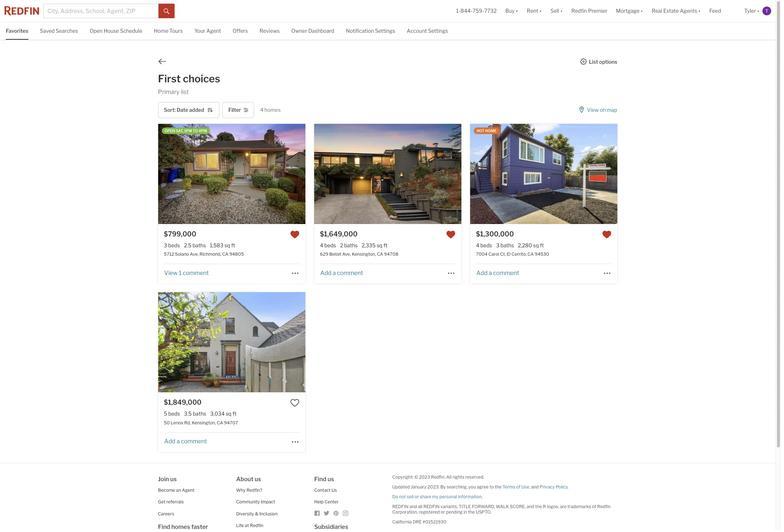 Task type: locate. For each thing, give the bounding box(es) containing it.
comment for $1,849,000
[[181, 439, 207, 445]]

0 vertical spatial view
[[588, 107, 599, 113]]

baths up 50 lenox rd, kensington, ca 94707
[[193, 411, 206, 417]]

ft up 94707
[[233, 411, 237, 417]]

beds right 5
[[168, 411, 180, 417]]

1 horizontal spatial the
[[495, 485, 502, 490]]

notification settings link
[[346, 22, 396, 39]]

4 beds
[[320, 243, 336, 249], [477, 243, 493, 249]]

add a comment for $1,649,000
[[321, 270, 363, 277]]

▾ right tyler
[[758, 8, 760, 14]]

3
[[164, 243, 167, 249], [497, 243, 500, 249]]

3 up carol
[[497, 243, 500, 249]]

baths for $799,000
[[193, 243, 206, 249]]

2 horizontal spatial redfin
[[598, 504, 611, 510]]

kensington, down 3.5 baths
[[192, 420, 216, 426]]

or right sell
[[415, 495, 419, 500]]

ft for $799,000
[[231, 243, 235, 249]]

ca down 2,280 sq ft
[[528, 252, 534, 257]]

1 horizontal spatial of
[[593, 504, 597, 510]]

choices
[[183, 73, 220, 85]]

kensington, for $1,849,000
[[192, 420, 216, 426]]

1 horizontal spatial ave,
[[343, 252, 351, 257]]

©
[[415, 475, 418, 480]]

2 us from the left
[[255, 476, 261, 483]]

a for $1,649,000
[[333, 270, 336, 277]]

0 vertical spatial kensington,
[[352, 252, 376, 257]]

impact
[[261, 500, 275, 505]]

1 settings from the left
[[375, 28, 396, 34]]

3 for 3 beds
[[164, 243, 167, 249]]

view inside button
[[588, 107, 599, 113]]

add a comment down beloit
[[321, 270, 363, 277]]

2 ▾ from the left
[[540, 8, 542, 14]]

add a comment button for $1,849,000
[[164, 439, 208, 445]]

3 photo of 5712 solano ave, richmond, ca 94805 image from the left
[[306, 124, 453, 224]]

1 vertical spatial or
[[441, 510, 446, 515]]

favorite button image for $1,849,000
[[290, 399, 300, 408]]

1 vertical spatial kensington,
[[192, 420, 216, 426]]

sq right 1,583
[[225, 243, 230, 249]]

1 us from the left
[[170, 476, 177, 483]]

community impact button
[[236, 500, 275, 505]]

baths for $1,849,000
[[193, 411, 206, 417]]

inclusion
[[260, 512, 278, 517]]

photo of 5712 solano ave, richmond, ca 94805 image
[[11, 124, 158, 224], [158, 124, 306, 224], [306, 124, 453, 224]]

home tours
[[154, 28, 183, 34]]

1 horizontal spatial redfin
[[572, 8, 588, 14]]

account settings
[[407, 28, 449, 34]]

a
[[333, 270, 336, 277], [489, 270, 492, 277], [177, 439, 180, 445]]

owner dashboard link
[[292, 22, 335, 39]]

you
[[469, 485, 476, 490]]

submit search image
[[164, 8, 170, 14]]

favorites
[[6, 28, 28, 34]]

add a comment down carol
[[477, 270, 520, 277]]

add a comment button down rd,
[[164, 439, 208, 445]]

ca for $1,649,000
[[377, 252, 384, 257]]

baths up 5712 solano ave, richmond, ca 94805
[[193, 243, 206, 249]]

0 vertical spatial agent
[[207, 28, 221, 34]]

list
[[590, 59, 599, 65]]

agent
[[207, 28, 221, 34], [182, 488, 195, 493]]

1 horizontal spatial add a comment button
[[320, 270, 364, 277]]

forward,
[[472, 504, 495, 510]]

4 beds up 7004 on the top of the page
[[477, 243, 493, 249]]

saved
[[40, 28, 55, 34]]

0 horizontal spatial agent
[[182, 488, 195, 493]]

redfin down my
[[424, 504, 440, 510]]

updated january 2023: by searching, you agree to the terms of use , and privacy policy .
[[393, 485, 569, 490]]

ca down 2,335 sq ft on the left of the page
[[377, 252, 384, 257]]

redfin instagram image
[[343, 511, 349, 517]]

add down 629
[[321, 270, 332, 277]]

comment
[[183, 270, 209, 277], [337, 270, 363, 277], [494, 270, 520, 277], [181, 439, 207, 445]]

0 horizontal spatial .
[[482, 495, 483, 500]]

0 horizontal spatial a
[[177, 439, 180, 445]]

redfin right trademarks
[[598, 504, 611, 510]]

6 ▾ from the left
[[758, 8, 760, 14]]

us up 'redfin?'
[[255, 476, 261, 483]]

2 3 from the left
[[497, 243, 500, 249]]

feed
[[710, 8, 722, 14]]

the right in
[[469, 510, 475, 515]]

in
[[464, 510, 468, 515]]

1 horizontal spatial us
[[255, 476, 261, 483]]

add a comment down rd,
[[164, 439, 207, 445]]

sq up 94707
[[226, 411, 232, 417]]

favorite button image
[[447, 230, 456, 240], [603, 230, 612, 240], [290, 399, 300, 408]]

0 horizontal spatial add
[[164, 439, 176, 445]]

2 settings from the left
[[428, 28, 449, 34]]

searches
[[56, 28, 78, 34]]

2 horizontal spatial us
[[328, 476, 334, 483]]

2,335
[[362, 243, 376, 249]]

1 horizontal spatial redfin
[[424, 504, 440, 510]]

▾ for tyler ▾
[[758, 8, 760, 14]]

view for view 1 comment
[[164, 270, 178, 277]]

view left on
[[588, 107, 599, 113]]

beds up beloit
[[325, 243, 336, 249]]

0 horizontal spatial ave,
[[190, 252, 199, 257]]

the left r
[[536, 504, 543, 510]]

5 beds
[[164, 411, 180, 417]]

all
[[447, 475, 452, 480]]

0 horizontal spatial the
[[469, 510, 475, 515]]

94530
[[535, 252, 550, 257]]

94708
[[384, 252, 399, 257]]

4 left homes
[[260, 107, 264, 113]]

4 beds up 629
[[320, 243, 336, 249]]

:
[[175, 107, 176, 113]]

baths for $1,649,000
[[345, 243, 358, 249]]

add a comment button for $1,649,000
[[320, 270, 364, 277]]

ft up 94805
[[231, 243, 235, 249]]

1 vertical spatial view
[[164, 270, 178, 277]]

of right trademarks
[[593, 504, 597, 510]]

4 ▾ from the left
[[641, 8, 644, 14]]

real
[[652, 8, 663, 14]]

2 photo of 7004 carol ct, el cerrito, ca 94530 image from the left
[[471, 124, 618, 224]]

favorite button checkbox
[[447, 230, 456, 240]]

settings right the 'notification' on the top
[[375, 28, 396, 34]]

reviews link
[[260, 22, 280, 39]]

7732
[[485, 8, 497, 14]]

us right join
[[170, 476, 177, 483]]

favorites link
[[6, 22, 28, 39]]

a down carol
[[489, 270, 492, 277]]

of inside redfin and all redfin variants, title forward, walk score, and the r logos, are trademarks of redfin corporation, registered or pending in the uspto.
[[593, 504, 597, 510]]

0 vertical spatial .
[[568, 485, 569, 490]]

4
[[260, 107, 264, 113], [320, 243, 324, 249], [477, 243, 480, 249]]

. right privacy
[[568, 485, 569, 490]]

1 horizontal spatial agent
[[207, 28, 221, 34]]

of left the use
[[517, 485, 521, 490]]

1 ave, from the left
[[190, 252, 199, 257]]

redfin down not
[[393, 504, 409, 510]]

0 horizontal spatial 3
[[164, 243, 167, 249]]

1 vertical spatial redfin
[[598, 504, 611, 510]]

feed button
[[706, 0, 741, 22]]

2 horizontal spatial add a comment
[[477, 270, 520, 277]]

0 vertical spatial or
[[415, 495, 419, 500]]

0 vertical spatial redfin
[[572, 8, 588, 14]]

2 ave, from the left
[[343, 252, 351, 257]]

1 vertical spatial of
[[593, 504, 597, 510]]

sq for $1,849,000
[[226, 411, 232, 417]]

1 horizontal spatial favorite button image
[[447, 230, 456, 240]]

ave,
[[190, 252, 199, 257], [343, 252, 351, 257]]

sq right 2,335
[[377, 243, 383, 249]]

1 horizontal spatial view
[[588, 107, 599, 113]]

diversity
[[236, 512, 254, 517]]

2 horizontal spatial favorite button image
[[603, 230, 612, 240]]

offers link
[[233, 22, 248, 39]]

list options
[[590, 59, 618, 65]]

1 horizontal spatial add
[[321, 270, 332, 277]]

sort
[[164, 107, 175, 113]]

3 us from the left
[[328, 476, 334, 483]]

3,034 sq ft
[[210, 411, 237, 417]]

0 horizontal spatial view
[[164, 270, 178, 277]]

1 3 from the left
[[164, 243, 167, 249]]

kensington, down 2,335
[[352, 252, 376, 257]]

sq
[[225, 243, 230, 249], [377, 243, 383, 249], [534, 243, 539, 249], [226, 411, 232, 417]]

find us
[[315, 476, 334, 483]]

add a comment button down beloit
[[320, 270, 364, 277]]

ca down '3,034'
[[217, 420, 223, 426]]

agent right your
[[207, 28, 221, 34]]

do
[[393, 495, 399, 500]]

▾ right sell at top
[[561, 8, 563, 14]]

▾ for rent ▾
[[540, 8, 542, 14]]

comment right 1
[[183, 270, 209, 277]]

0 vertical spatial of
[[517, 485, 521, 490]]

0 horizontal spatial redfin
[[250, 524, 264, 529]]

1 horizontal spatial 4 beds
[[477, 243, 493, 249]]

1 4 beds from the left
[[320, 243, 336, 249]]

0 horizontal spatial settings
[[375, 28, 396, 34]]

help center
[[315, 500, 339, 505]]

favorite button checkbox
[[290, 230, 300, 240], [603, 230, 612, 240], [290, 399, 300, 408]]

1 horizontal spatial 4
[[320, 243, 324, 249]]

beds for $1,300,000
[[481, 243, 493, 249]]

add for $1,849,000
[[164, 439, 176, 445]]

baths right '2' at the left
[[345, 243, 358, 249]]

user photo image
[[763, 7, 772, 15]]

▾ right buy
[[516, 8, 519, 14]]

become
[[158, 488, 175, 493]]

redfin pinterest image
[[334, 511, 339, 517]]

comment down rd,
[[181, 439, 207, 445]]

0 horizontal spatial add a comment button
[[164, 439, 208, 445]]

3 up 5712
[[164, 243, 167, 249]]

4 up 629
[[320, 243, 324, 249]]

1-844-759-7732 link
[[457, 8, 497, 14]]

join
[[158, 476, 169, 483]]

schedule
[[120, 28, 142, 34]]

find
[[315, 476, 327, 483]]

2 horizontal spatial a
[[489, 270, 492, 277]]

a down beloit
[[333, 270, 336, 277]]

5712
[[164, 252, 174, 257]]

1 horizontal spatial a
[[333, 270, 336, 277]]

beds up 7004 on the top of the page
[[481, 243, 493, 249]]

2 horizontal spatial add a comment button
[[477, 270, 520, 277]]

1 redfin from the left
[[393, 504, 409, 510]]

view 1 comment
[[164, 270, 209, 277]]

2023:
[[428, 485, 440, 490]]

City, Address, School, Agent, ZIP search field
[[43, 4, 159, 18]]

0 horizontal spatial add a comment
[[164, 439, 207, 445]]

options
[[600, 59, 618, 65]]

1 horizontal spatial settings
[[428, 28, 449, 34]]

settings right account
[[428, 28, 449, 34]]

agent right an
[[182, 488, 195, 493]]

3 for 3 baths
[[497, 243, 500, 249]]

comment down el on the top right
[[494, 270, 520, 277]]

0 horizontal spatial redfin
[[393, 504, 409, 510]]

0 horizontal spatial us
[[170, 476, 177, 483]]

photo of 50 lenox rd, kensington, ca 94707 image
[[11, 293, 158, 393], [158, 293, 306, 393], [306, 293, 453, 393]]

add a comment button down carol
[[477, 270, 520, 277]]

sq up 94530
[[534, 243, 539, 249]]

community impact
[[236, 500, 275, 505]]

baths up el on the top right
[[501, 243, 514, 249]]

the right to
[[495, 485, 502, 490]]

1
[[179, 270, 182, 277]]

2 4 beds from the left
[[477, 243, 493, 249]]

1 horizontal spatial add a comment
[[321, 270, 363, 277]]

redfin facebook image
[[315, 511, 320, 517]]

not
[[399, 495, 406, 500]]

1 photo of 7004 carol ct, el cerrito, ca 94530 image from the left
[[323, 124, 471, 224]]

ave, down 2 baths
[[343, 252, 351, 257]]

0 horizontal spatial kensington,
[[192, 420, 216, 426]]

a for $1,849,000
[[177, 439, 180, 445]]

0 horizontal spatial or
[[415, 495, 419, 500]]

2 horizontal spatial 4
[[477, 243, 480, 249]]

and right ,
[[532, 485, 539, 490]]

the
[[495, 485, 502, 490], [536, 504, 543, 510], [469, 510, 475, 515]]

ft up 94530
[[540, 243, 544, 249]]

1 ▾ from the left
[[516, 8, 519, 14]]

add a comment button
[[320, 270, 364, 277], [477, 270, 520, 277], [164, 439, 208, 445]]

redfin right the at at the bottom left of the page
[[250, 524, 264, 529]]

4 up 7004 on the top of the page
[[477, 243, 480, 249]]

629
[[320, 252, 329, 257]]

photo of 629 beloit ave, kensington, ca 94708 image
[[167, 124, 315, 224], [314, 124, 462, 224], [462, 124, 609, 224]]

2 vertical spatial redfin
[[250, 524, 264, 529]]

add down 50 at the left bottom of page
[[164, 439, 176, 445]]

▾
[[516, 8, 519, 14], [540, 8, 542, 14], [561, 8, 563, 14], [641, 8, 644, 14], [699, 8, 701, 14], [758, 8, 760, 14]]

▾ right agents
[[699, 8, 701, 14]]

4 for $1,300,000
[[477, 243, 480, 249]]

1 horizontal spatial kensington,
[[352, 252, 376, 257]]

2 horizontal spatial add
[[477, 270, 488, 277]]

california dre #01521930
[[393, 520, 447, 525]]

beloit
[[330, 252, 342, 257]]

open
[[165, 129, 175, 133]]

▾ right mortgage
[[641, 8, 644, 14]]

1 horizontal spatial or
[[441, 510, 446, 515]]

redfin.
[[431, 475, 446, 480]]

comment down 629 beloit ave, kensington, ca 94708
[[337, 270, 363, 277]]

2,280
[[518, 243, 533, 249]]

1 horizontal spatial .
[[568, 485, 569, 490]]

first choices primary list
[[158, 73, 220, 96]]

us right find
[[328, 476, 334, 483]]

owner dashboard
[[292, 28, 335, 34]]

use
[[522, 485, 530, 490]]

beds up 5712
[[168, 243, 180, 249]]

▾ right rent
[[540, 8, 542, 14]]

add down 7004 on the top of the page
[[477, 270, 488, 277]]

us
[[332, 488, 337, 493]]

0 horizontal spatial favorite button image
[[290, 399, 300, 408]]

ave, for $799,000
[[190, 252, 199, 257]]

all
[[418, 504, 423, 510]]

. down agree
[[482, 495, 483, 500]]

ave, down 2.5 baths
[[190, 252, 199, 257]]

.
[[568, 485, 569, 490], [482, 495, 483, 500]]

add for $1,300,000
[[477, 270, 488, 277]]

2 photo of 5712 solano ave, richmond, ca 94805 image from the left
[[158, 124, 306, 224]]

1 horizontal spatial 3
[[497, 243, 500, 249]]

redfin left premier
[[572, 8, 588, 14]]

filter
[[229, 107, 241, 113]]

photo of 7004 carol ct, el cerrito, ca 94530 image
[[323, 124, 471, 224], [471, 124, 618, 224], [618, 124, 766, 224]]

community
[[236, 500, 260, 505]]

favorite button checkbox for $1,300,000
[[603, 230, 612, 240]]

0 horizontal spatial 4
[[260, 107, 264, 113]]

ca down 1,583 sq ft
[[222, 252, 229, 257]]

▾ for sell ▾
[[561, 8, 563, 14]]

3 ▾ from the left
[[561, 8, 563, 14]]

0 horizontal spatial 4 beds
[[320, 243, 336, 249]]

contact us button
[[315, 488, 337, 493]]

1 vertical spatial agent
[[182, 488, 195, 493]]

or left pending
[[441, 510, 446, 515]]

add for $1,649,000
[[321, 270, 332, 277]]

94707
[[224, 420, 238, 426]]

and right score,
[[527, 504, 535, 510]]

view left 1
[[164, 270, 178, 277]]

a down lenox at the left of the page
[[177, 439, 180, 445]]

ft up 94708
[[384, 243, 388, 249]]



Task type: vqa. For each thing, say whether or not it's contained in the screenshot.
2,108
no



Task type: describe. For each thing, give the bounding box(es) containing it.
home
[[486, 129, 497, 133]]

comment for $799,000
[[183, 270, 209, 277]]

view for view on map
[[588, 107, 599, 113]]

carol
[[489, 252, 500, 257]]

referrals
[[167, 500, 184, 505]]

favorite button checkbox for $1,849,000
[[290, 399, 300, 408]]

why redfin? button
[[236, 488, 263, 493]]

do not sell or share my personal information link
[[393, 495, 482, 500]]

open house schedule link
[[90, 22, 142, 39]]

privacy
[[540, 485, 555, 490]]

4pm
[[199, 129, 207, 133]]

1 photo of 50 lenox rd, kensington, ca 94707 image from the left
[[11, 293, 158, 393]]

solano
[[175, 252, 189, 257]]

or inside redfin and all redfin variants, title forward, walk score, and the r logos, are trademarks of redfin corporation, registered or pending in the uspto.
[[441, 510, 446, 515]]

▾ for buy ▾
[[516, 8, 519, 14]]

copyright:
[[393, 475, 414, 480]]

redfin inside redfin and all redfin variants, title forward, walk score, and the r logos, are trademarks of redfin corporation, registered or pending in the uspto.
[[598, 504, 611, 510]]

careers button
[[158, 512, 174, 517]]

reviews
[[260, 28, 280, 34]]

california
[[393, 520, 412, 525]]

▾ for mortgage ▾
[[641, 8, 644, 14]]

2,280 sq ft
[[518, 243, 544, 249]]

2 photo of 629 beloit ave, kensington, ca 94708 image from the left
[[314, 124, 462, 224]]

help
[[315, 500, 324, 505]]

759-
[[473, 8, 485, 14]]

sq for $799,000
[[225, 243, 230, 249]]

why redfin?
[[236, 488, 263, 493]]

tours
[[170, 28, 183, 34]]

3 photo of 7004 carol ct, el cerrito, ca 94530 image from the left
[[618, 124, 766, 224]]

629 beloit ave, kensington, ca 94708
[[320, 252, 399, 257]]

rights
[[453, 475, 465, 480]]

and left all
[[410, 504, 417, 510]]

list options button
[[580, 58, 618, 65]]

filter button
[[223, 102, 254, 118]]

title
[[459, 504, 472, 510]]

diversity & inclusion button
[[236, 512, 278, 517]]

updated
[[393, 485, 410, 490]]

variants,
[[441, 504, 458, 510]]

real estate agents ▾ button
[[648, 0, 706, 22]]

saved searches link
[[40, 22, 78, 39]]

baths for $1,300,000
[[501, 243, 514, 249]]

at
[[245, 524, 249, 529]]

a for $1,300,000
[[489, 270, 492, 277]]

ca for $1,849,000
[[217, 420, 223, 426]]

2,335 sq ft
[[362, 243, 388, 249]]

0 horizontal spatial of
[[517, 485, 521, 490]]

richmond,
[[200, 252, 221, 257]]

agree
[[477, 485, 489, 490]]

copyright: © 2023 redfin. all rights reserved.
[[393, 475, 485, 480]]

view on map button
[[579, 102, 618, 118]]

become an agent button
[[158, 488, 195, 493]]

settings for account settings
[[428, 28, 449, 34]]

personal
[[440, 495, 458, 500]]

3.5
[[184, 411, 192, 417]]

offers
[[233, 28, 248, 34]]

an
[[176, 488, 181, 493]]

r
[[544, 504, 547, 510]]

1 photo of 629 beloit ave, kensington, ca 94708 image from the left
[[167, 124, 315, 224]]

get referrals
[[158, 500, 184, 505]]

notification settings
[[346, 28, 396, 34]]

$1,849,000
[[164, 399, 202, 407]]

agents
[[681, 8, 698, 14]]

sell ▾ button
[[551, 0, 563, 22]]

redfin twitter image
[[324, 511, 330, 517]]

redfin premier
[[572, 8, 608, 14]]

us for about us
[[255, 476, 261, 483]]

2 redfin from the left
[[424, 504, 440, 510]]

favorite button image for $1,300,000
[[603, 230, 612, 240]]

kensington, for $1,649,000
[[352, 252, 376, 257]]

hot
[[477, 129, 485, 133]]

dre
[[413, 520, 422, 525]]

sq for $1,649,000
[[377, 243, 383, 249]]

3.5 baths
[[184, 411, 206, 417]]

open sat, 1pm to 4pm
[[165, 129, 207, 133]]

settings for notification settings
[[375, 28, 396, 34]]

3 photo of 50 lenox rd, kensington, ca 94707 image from the left
[[306, 293, 453, 393]]

&
[[255, 512, 259, 517]]

by
[[441, 485, 446, 490]]

4 beds for $1,649,000
[[320, 243, 336, 249]]

add a comment for $1,849,000
[[164, 439, 207, 445]]

ave, for $1,649,000
[[343, 252, 351, 257]]

1 vertical spatial .
[[482, 495, 483, 500]]

4 for $1,649,000
[[320, 243, 324, 249]]

ft for $1,300,000
[[540, 243, 544, 249]]

tyler ▾
[[745, 8, 760, 14]]

mortgage
[[617, 8, 640, 14]]

3 photo of 629 beloit ave, kensington, ca 94708 image from the left
[[462, 124, 609, 224]]

buy ▾ button
[[502, 0, 523, 22]]

5 ▾ from the left
[[699, 8, 701, 14]]

favorite button checkbox for $799,000
[[290, 230, 300, 240]]

view on map
[[588, 107, 618, 113]]

add a comment for $1,300,000
[[477, 270, 520, 277]]

beds for $799,000
[[168, 243, 180, 249]]

redfin inside button
[[572, 8, 588, 14]]

hot home
[[477, 129, 497, 133]]

comment for $1,649,000
[[337, 270, 363, 277]]

5712 solano ave, richmond, ca 94805
[[164, 252, 244, 257]]

us for join us
[[170, 476, 177, 483]]

real estate agents ▾
[[652, 8, 701, 14]]

2 horizontal spatial the
[[536, 504, 543, 510]]

us for find us
[[328, 476, 334, 483]]

house
[[104, 28, 119, 34]]

favorite button image
[[290, 230, 300, 240]]

4 beds for $1,300,000
[[477, 243, 493, 249]]

4 homes
[[260, 107, 281, 113]]

1 photo of 5712 solano ave, richmond, ca 94805 image from the left
[[11, 124, 158, 224]]

sort : date added
[[164, 107, 204, 113]]

$799,000
[[164, 231, 196, 238]]

view 1 comment button
[[164, 270, 209, 277]]

beds for $1,649,000
[[325, 243, 336, 249]]

ft for $1,649,000
[[384, 243, 388, 249]]

about
[[236, 476, 254, 483]]

comment for $1,300,000
[[494, 270, 520, 277]]

privacy policy link
[[540, 485, 568, 490]]

7004
[[477, 252, 488, 257]]

sell ▾
[[551, 8, 563, 14]]

2 photo of 50 lenox rd, kensington, ca 94707 image from the left
[[158, 293, 306, 393]]

2.5
[[184, 243, 192, 249]]

ft for $1,849,000
[[233, 411, 237, 417]]

notification
[[346, 28, 374, 34]]

favorite button image for $1,649,000
[[447, 230, 456, 240]]

beds for $1,849,000
[[168, 411, 180, 417]]

cerrito,
[[512, 252, 527, 257]]

to
[[193, 129, 198, 133]]

ca for $799,000
[[222, 252, 229, 257]]

lenox
[[171, 420, 183, 426]]

add a comment button for $1,300,000
[[477, 270, 520, 277]]

careers
[[158, 512, 174, 517]]

become an agent
[[158, 488, 195, 493]]

rent ▾
[[527, 8, 542, 14]]

sq for $1,300,000
[[534, 243, 539, 249]]

logos,
[[548, 504, 560, 510]]

life at redfin button
[[236, 524, 264, 529]]

share
[[420, 495, 432, 500]]

registered
[[419, 510, 440, 515]]



